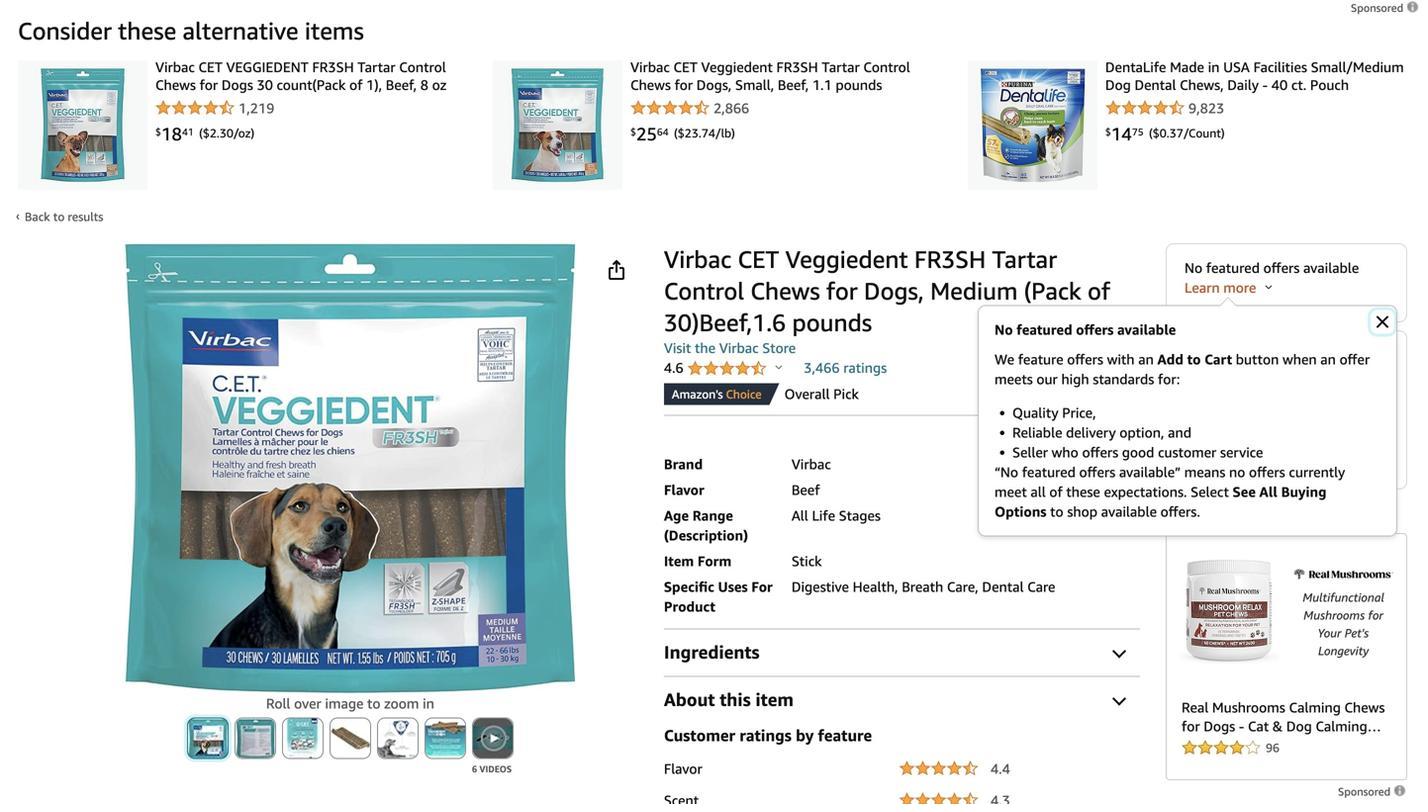 Task type: describe. For each thing, give the bounding box(es) containing it.
roll
[[266, 696, 290, 712]]

for:
[[1158, 371, 1180, 387]]

fr3sh inside virbac cet veggiedent fr3sh tartar control chews for dogs, medium (pack of 30)beef,1.6 pounds visit the virbac store
[[914, 245, 986, 274]]

small/medium
[[1311, 59, 1404, 75]]

1,219 link
[[155, 98, 457, 118]]

25
[[636, 123, 657, 144]]

quality price, reliable delivery option, and seller who offers good customer service "no featured offers available" means no offers currently meet all of these expectations. select
[[995, 405, 1345, 500]]

item form
[[664, 553, 732, 569]]

8
[[420, 77, 428, 93]]

when
[[1283, 351, 1317, 368]]

(pack
[[1024, 277, 1081, 305]]

item
[[755, 689, 794, 710]]

virbac cet veggiedent fr3sh tartar control chews for dogs, medium (pack of 30)beef,1.6 pounds image
[[125, 244, 576, 694]]

about
[[664, 689, 715, 710]]

cet for 18
[[198, 59, 223, 75]]

more
[[1223, 280, 1256, 296]]

to inside ‹ back to results
[[53, 210, 65, 224]]

offer
[[1340, 351, 1370, 368]]

add to list
[[1197, 452, 1259, 467]]

to inside option
[[1223, 452, 1236, 467]]

section expand image
[[1112, 645, 1126, 659]]

$ 14 75 ($0.37/count)
[[1105, 123, 1225, 144]]

customer
[[664, 726, 735, 745]]

virbac for 30
[[155, 59, 195, 75]]

all
[[1031, 484, 1046, 500]]

consider
[[18, 16, 112, 45]]

virbac for small,
[[630, 59, 670, 75]]

$ 25 64 ($23.74/lb)
[[630, 123, 735, 144]]

tartar inside virbac cet veggiedent fr3sh tartar control chews for dogs, medium (pack of 30)beef,1.6 pounds visit the virbac store
[[992, 245, 1057, 274]]

button when an offer meets our high standards for:
[[995, 351, 1370, 387]]

18
[[161, 123, 182, 144]]

care,
[[947, 579, 979, 595]]

zoom
[[384, 696, 419, 712]]

ingredients button
[[664, 641, 1140, 664]]

ct.
[[1291, 77, 1307, 93]]

3,466 ratings link
[[804, 360, 887, 376]]

1 vertical spatial dental
[[982, 579, 1024, 595]]

add inside option
[[1197, 452, 1220, 467]]

standards
[[1093, 371, 1154, 387]]

all life stages
[[792, 508, 881, 524]]

and
[[1168, 425, 1192, 441]]

results
[[68, 210, 103, 224]]

option,
[[1120, 425, 1164, 441]]

fr3sh for 25
[[776, 59, 818, 75]]

in inside the dentalife made in usa facilities small/medium dog dental chews, daily - 40 ct. pouch
[[1208, 59, 1220, 75]]

to shop available offers.
[[1047, 504, 1200, 520]]

amazon's
[[672, 387, 723, 401]]

1),
[[366, 77, 382, 93]]

Add to List radio
[[1185, 444, 1363, 475]]

popover image inside 4.6 button
[[775, 365, 782, 370]]

control for 18
[[399, 59, 446, 75]]

learn more button
[[1185, 280, 1272, 296]]

of inside quality price, reliable delivery option, and seller who offers good customer service "no featured offers available" means no offers currently meet all of these expectations. select
[[1049, 484, 1063, 500]]

virbac cet veggiedent fr3sh tartar control chews for dogs 30 count(pack of 1), beef, 8 oz link
[[155, 58, 457, 94]]

1,219
[[239, 100, 274, 116]]

facilities
[[1254, 59, 1307, 75]]

all inside see all buying options
[[1259, 484, 1278, 500]]

virbac up beef
[[792, 456, 831, 472]]

buying
[[1281, 484, 1327, 500]]

currently
[[1289, 464, 1345, 480]]

virbac cet veggiedent fr3sh tartar control chews for dogs 30 count(pack of 1), beef, 8 oz image
[[26, 68, 140, 182]]

$ for 25
[[630, 126, 636, 137]]

for for 25
[[675, 77, 693, 93]]

75211
[[1313, 347, 1348, 361]]

dogs, for medium
[[864, 277, 924, 305]]

age range (description)
[[664, 508, 748, 544]]

control inside virbac cet veggiedent fr3sh tartar control chews for dogs, medium (pack of 30)beef,1.6 pounds visit the virbac store
[[664, 277, 744, 305]]

delivering to dallas 75211 - update location link
[[1185, 345, 1389, 381]]

virbac for medium
[[664, 245, 732, 274]]

"no
[[995, 464, 1018, 480]]

items
[[305, 16, 364, 45]]

0 horizontal spatial add
[[1157, 351, 1184, 368]]

service
[[1220, 444, 1263, 461]]

high
[[1061, 371, 1089, 387]]

ratings for customer
[[740, 726, 792, 745]]

videos
[[480, 764, 512, 775]]

specific uses for product
[[664, 579, 773, 615]]

consider these alternative items
[[18, 16, 364, 45]]

4.6 button
[[664, 360, 782, 379]]

expectations.
[[1104, 484, 1187, 500]]

dentalife made in usa facilities small/medium dog dental chews, daily - 40 ct. pouch image
[[976, 68, 1090, 182]]

4.4
[[991, 761, 1010, 777]]

30
[[257, 77, 273, 93]]

leave feedback on sponsored ad element for sponsored 'link' to the top
[[1351, 1, 1420, 14]]

1 vertical spatial featured
[[1017, 322, 1072, 338]]

veggiedent for medium
[[785, 245, 908, 274]]

close image
[[1377, 316, 1389, 328]]

dog
[[1105, 77, 1131, 93]]

about this item
[[664, 689, 794, 710]]

dental inside the dentalife made in usa facilities small/medium dog dental chews, daily - 40 ct. pouch
[[1135, 77, 1176, 93]]

64
[[657, 126, 669, 137]]

dropdown image
[[1370, 455, 1380, 463]]

veggiedent
[[226, 59, 309, 75]]

good
[[1122, 444, 1154, 461]]

2,866
[[714, 100, 749, 116]]

over
[[294, 696, 321, 712]]

chews for 18
[[155, 77, 196, 93]]

2 vertical spatial available
[[1101, 504, 1157, 520]]

($23.74/lb)
[[674, 126, 735, 140]]

4.6
[[664, 360, 687, 376]]

2 flavor from the top
[[664, 761, 702, 777]]

life
[[812, 508, 835, 524]]

learn
[[1185, 280, 1220, 296]]

delivering to dallas 75211 - update location
[[1205, 347, 1356, 379]]

1.1
[[812, 77, 832, 93]]

cart
[[1205, 351, 1232, 368]]

0 vertical spatial available
[[1303, 260, 1359, 276]]

9,823
[[1189, 100, 1224, 116]]

uses
[[718, 579, 748, 595]]

1 an from the left
[[1138, 351, 1154, 368]]

to left the zoom
[[367, 696, 381, 712]]

for inside virbac cet veggiedent fr3sh tartar control chews for dogs, medium (pack of 30)beef,1.6 pounds visit the virbac store
[[826, 277, 858, 305]]

1 horizontal spatial no featured offers available
[[1185, 260, 1359, 276]]

reliable
[[1012, 425, 1062, 441]]

see
[[1233, 484, 1256, 500]]



Task type: vqa. For each thing, say whether or not it's contained in the screenshot.


Task type: locate. For each thing, give the bounding box(es) containing it.
available up 75211
[[1303, 260, 1359, 276]]

to up location
[[1263, 347, 1274, 361]]

1 horizontal spatial add
[[1197, 452, 1220, 467]]

cet inside virbac cet veggiedent fr3sh tartar control chews for dogs 30 count(pack of 1), beef, 8 oz
[[198, 59, 223, 75]]

0 vertical spatial no featured offers available
[[1185, 260, 1359, 276]]

list containing 18
[[0, 58, 1425, 190]]

flavor down brand
[[664, 482, 704, 498]]

None radio
[[1363, 444, 1389, 475]]

dogs, inside virbac cet veggiedent fr3sh tartar control chews for dogs, medium (pack of 30)beef,1.6 pounds visit the virbac store
[[864, 277, 924, 305]]

2 horizontal spatial for
[[826, 277, 858, 305]]

featured inside quality price, reliable delivery option, and seller who offers good customer service "no featured offers available" means no offers currently meet all of these expectations. select
[[1022, 464, 1076, 480]]

0 horizontal spatial control
[[399, 59, 446, 75]]

1 horizontal spatial fr3sh
[[776, 59, 818, 75]]

0 horizontal spatial chews
[[155, 77, 196, 93]]

0 horizontal spatial beef,
[[386, 77, 417, 93]]

fr3sh inside virbac cet veggiedent fr3sh tartar control chews for dogs 30 count(pack of 1), beef, 8 oz
[[312, 59, 354, 75]]

select
[[1191, 484, 1229, 500]]

0 horizontal spatial all
[[792, 508, 808, 524]]

tartar up (pack
[[992, 245, 1057, 274]]

an left offer
[[1321, 351, 1336, 368]]

meet
[[995, 484, 1027, 500]]

means
[[1184, 464, 1226, 480]]

count(pack
[[277, 77, 346, 93]]

product
[[664, 599, 715, 615]]

1 horizontal spatial popover image
[[1265, 285, 1272, 289]]

0 horizontal spatial for
[[200, 77, 218, 93]]

dogs, for small,
[[697, 77, 732, 93]]

these
[[118, 16, 176, 45], [1066, 484, 1100, 500]]

no
[[1229, 464, 1245, 480]]

an inside button when an offer meets our high standards for:
[[1321, 351, 1336, 368]]

pounds right 1.1
[[836, 77, 882, 93]]

section expand image
[[1112, 692, 1126, 706]]

to left list
[[1223, 452, 1236, 467]]

0 vertical spatial flavor
[[664, 482, 704, 498]]

- inside the dentalife made in usa facilities small/medium dog dental chews, daily - 40 ct. pouch
[[1262, 77, 1268, 93]]

chews inside virbac cet veggiedent fr3sh tartar control chews for dogs 30 count(pack of 1), beef, 8 oz
[[155, 77, 196, 93]]

2 horizontal spatial cet
[[738, 245, 779, 274]]

leave feedback on sponsored ad element for the bottommost sponsored 'link'
[[1338, 786, 1407, 799]]

1 horizontal spatial beef,
[[778, 77, 809, 93]]

1 horizontal spatial chews
[[630, 77, 671, 93]]

tartar up 1),
[[358, 59, 395, 75]]

meets
[[995, 371, 1033, 387]]

popover image
[[1265, 285, 1272, 289], [775, 365, 782, 370]]

0 vertical spatial in
[[1208, 59, 1220, 75]]

cet up dogs
[[198, 59, 223, 75]]

dentalife made in usa facilities small/medium dog dental chews, daily - 40 ct. pouch
[[1105, 59, 1404, 93]]

roll over image to zoom in
[[266, 696, 434, 712]]

1 vertical spatial leave feedback on sponsored ad element
[[1338, 786, 1407, 799]]

all right see
[[1259, 484, 1278, 500]]

chews up 41 at the top left of the page
[[155, 77, 196, 93]]

cet inside virbac cet veggiedent fr3sh tartar control chews for dogs, medium (pack of 30)beef,1.6 pounds visit the virbac store
[[738, 245, 779, 274]]

1 vertical spatial no
[[995, 322, 1013, 338]]

for inside virbac cet veggiedent fr3sh tartar control chews for dogs, small, beef, 1.1 pounds
[[675, 77, 693, 93]]

virbac up 30)beef,1.6
[[664, 245, 732, 274]]

tartar
[[358, 59, 395, 75], [822, 59, 860, 75], [992, 245, 1057, 274]]

‹ back to results
[[16, 209, 103, 224]]

stick
[[792, 553, 822, 569]]

virbac up 64
[[630, 59, 670, 75]]

no featured offers available up more
[[1185, 260, 1359, 276]]

1 vertical spatial of
[[1088, 277, 1110, 305]]

‹
[[16, 209, 20, 223]]

beef
[[792, 482, 820, 498]]

1 vertical spatial all
[[792, 508, 808, 524]]

$ 18 41 ($2.30/oz)
[[155, 123, 254, 144]]

$ left "75"
[[1105, 126, 1111, 137]]

1 vertical spatial no featured offers available
[[995, 322, 1176, 338]]

0 horizontal spatial in
[[423, 696, 434, 712]]

1 $ from the left
[[155, 126, 161, 137]]

price,
[[1062, 405, 1096, 421]]

these inside quality price, reliable delivery option, and seller who offers good customer service "no featured offers available" means no offers currently meet all of these expectations. select
[[1066, 484, 1100, 500]]

1 horizontal spatial these
[[1066, 484, 1100, 500]]

0 horizontal spatial feature
[[818, 726, 872, 745]]

no up learn
[[1185, 260, 1203, 276]]

fr3sh inside virbac cet veggiedent fr3sh tartar control chews for dogs, small, beef, 1.1 pounds
[[776, 59, 818, 75]]

back
[[25, 210, 50, 224]]

control inside virbac cet veggiedent fr3sh tartar control chews for dogs, small, beef, 1.1 pounds
[[863, 59, 910, 75]]

1 vertical spatial -
[[1351, 347, 1356, 361]]

add to list option group
[[1185, 444, 1389, 475]]

digestive health, breath care, dental care
[[792, 579, 1055, 595]]

1 horizontal spatial tartar
[[822, 59, 860, 75]]

fr3sh up medium
[[914, 245, 986, 274]]

featured up learn more button
[[1206, 260, 1260, 276]]

($2.30/oz)
[[199, 126, 254, 140]]

location
[[1248, 365, 1292, 379]]

of right (pack
[[1088, 277, 1110, 305]]

veggiedent inside virbac cet veggiedent fr3sh tartar control chews for dogs, medium (pack of 30)beef,1.6 pounds visit the virbac store
[[785, 245, 908, 274]]

1 vertical spatial available
[[1117, 322, 1176, 338]]

chews for 25
[[630, 77, 671, 93]]

1 horizontal spatial dental
[[1135, 77, 1176, 93]]

0 vertical spatial sponsored link
[[1351, 0, 1420, 18]]

virbac inside virbac cet veggiedent fr3sh tartar control chews for dogs, small, beef, 1.1 pounds
[[630, 59, 670, 75]]

customer ratings by feature
[[664, 726, 872, 745]]

2 horizontal spatial fr3sh
[[914, 245, 986, 274]]

1 vertical spatial veggiedent
[[785, 245, 908, 274]]

1 vertical spatial sponsored link
[[1338, 785, 1407, 799]]

dental down dentalife
[[1135, 77, 1176, 93]]

tartar inside virbac cet veggiedent fr3sh tartar control chews for dogs 30 count(pack of 1), beef, 8 oz
[[358, 59, 395, 75]]

1 vertical spatial these
[[1066, 484, 1100, 500]]

0 vertical spatial sponsored
[[1351, 1, 1406, 14]]

add up for:
[[1157, 351, 1184, 368]]

oz
[[432, 77, 447, 93]]

0 horizontal spatial dogs,
[[697, 77, 732, 93]]

chews inside virbac cet veggiedent fr3sh tartar control chews for dogs, small, beef, 1.1 pounds
[[630, 77, 671, 93]]

0 horizontal spatial an
[[1138, 351, 1154, 368]]

40
[[1272, 77, 1288, 93]]

to left cart
[[1187, 351, 1201, 368]]

virbac down "consider these alternative items"
[[155, 59, 195, 75]]

pounds inside virbac cet veggiedent fr3sh tartar control chews for dogs, medium (pack of 30)beef,1.6 pounds visit the virbac store
[[792, 308, 872, 337]]

1 vertical spatial pounds
[[792, 308, 872, 337]]

0 vertical spatial leave feedback on sponsored ad element
[[1351, 1, 1420, 14]]

2 $ from the left
[[630, 126, 636, 137]]

about this item button
[[664, 688, 1140, 712]]

3,466
[[804, 360, 840, 376]]

0 horizontal spatial cet
[[198, 59, 223, 75]]

- right 75211
[[1351, 347, 1356, 361]]

14
[[1111, 123, 1132, 144]]

dental left care
[[982, 579, 1024, 595]]

brand
[[664, 456, 703, 472]]

no up we
[[995, 322, 1013, 338]]

1 vertical spatial add
[[1197, 452, 1220, 467]]

available"
[[1119, 464, 1181, 480]]

no featured offers available up "we feature offers with an add to cart"
[[995, 322, 1176, 338]]

control inside virbac cet veggiedent fr3sh tartar control chews for dogs 30 count(pack of 1), beef, 8 oz
[[399, 59, 446, 75]]

$ for 18
[[155, 126, 161, 137]]

2 horizontal spatial tartar
[[992, 245, 1057, 274]]

1 vertical spatial dogs,
[[864, 277, 924, 305]]

2,866 link
[[630, 98, 932, 118]]

chews,
[[1180, 77, 1224, 93]]

of right all
[[1049, 484, 1063, 500]]

fr3sh up count(pack
[[312, 59, 354, 75]]

customer
[[1158, 444, 1217, 461]]

1 horizontal spatial all
[[1259, 484, 1278, 500]]

1 vertical spatial in
[[423, 696, 434, 712]]

tartar for 25
[[822, 59, 860, 75]]

0 horizontal spatial tartar
[[358, 59, 395, 75]]

in up chews,
[[1208, 59, 1220, 75]]

1 beef, from the left
[[386, 77, 417, 93]]

tartar up 1.1
[[822, 59, 860, 75]]

$ inside "$ 18 41 ($2.30/oz)"
[[155, 126, 161, 137]]

beef, inside virbac cet veggiedent fr3sh tartar control chews for dogs 30 count(pack of 1), beef, 8 oz
[[386, 77, 417, 93]]

popover image right more
[[1265, 285, 1272, 289]]

0 horizontal spatial veggiedent
[[701, 59, 773, 75]]

stages
[[839, 508, 881, 524]]

to inside delivering to dallas 75211 - update location
[[1263, 347, 1274, 361]]

(description)
[[664, 527, 748, 544]]

an right with
[[1138, 351, 1154, 368]]

0 horizontal spatial no featured offers available
[[995, 322, 1176, 338]]

available up with
[[1117, 322, 1176, 338]]

our
[[1037, 371, 1058, 387]]

0 vertical spatial ratings
[[843, 360, 887, 376]]

0 vertical spatial popover image
[[1265, 285, 1272, 289]]

0 vertical spatial add
[[1157, 351, 1184, 368]]

add left no at the bottom of page
[[1197, 452, 1220, 467]]

who
[[1052, 444, 1079, 461]]

1 horizontal spatial veggiedent
[[785, 245, 908, 274]]

2 an from the left
[[1321, 351, 1336, 368]]

1 vertical spatial flavor
[[664, 761, 702, 777]]

ratings up pick
[[843, 360, 887, 376]]

virbac cet veggiedent fr3sh tartar control chews for dogs, small, beef, 1.1 pounds link
[[630, 58, 932, 94]]

cet up 30)beef,1.6
[[738, 245, 779, 274]]

veggiedent inside virbac cet veggiedent fr3sh tartar control chews for dogs, small, beef, 1.1 pounds
[[701, 59, 773, 75]]

beef, inside virbac cet veggiedent fr3sh tartar control chews for dogs, small, beef, 1.1 pounds
[[778, 77, 809, 93]]

0 vertical spatial -
[[1262, 77, 1268, 93]]

feature right "by"
[[818, 726, 872, 745]]

we
[[995, 351, 1014, 368]]

delivery
[[1066, 425, 1116, 441]]

featured down (pack
[[1017, 322, 1072, 338]]

virbac
[[155, 59, 195, 75], [630, 59, 670, 75], [664, 245, 732, 274], [719, 340, 759, 356], [792, 456, 831, 472]]

0 horizontal spatial popover image
[[775, 365, 782, 370]]

$ left 41 at the top left of the page
[[155, 126, 161, 137]]

for for 18
[[200, 77, 218, 93]]

back to results link
[[25, 210, 103, 224]]

pounds up the 3,466
[[792, 308, 872, 337]]

chews
[[155, 77, 196, 93], [630, 77, 671, 93], [751, 277, 820, 305]]

digestive
[[792, 579, 849, 595]]

1 horizontal spatial of
[[1049, 484, 1063, 500]]

- left 40 at the right top of page
[[1262, 77, 1268, 93]]

delivering
[[1205, 347, 1260, 361]]

cet inside virbac cet veggiedent fr3sh tartar control chews for dogs, small, beef, 1.1 pounds
[[673, 59, 698, 75]]

cet for 25
[[673, 59, 698, 75]]

for inside virbac cet veggiedent fr3sh tartar control chews for dogs 30 count(pack of 1), beef, 8 oz
[[200, 77, 218, 93]]

dogs, up 2,866
[[697, 77, 732, 93]]

1 horizontal spatial feature
[[1018, 351, 1064, 368]]

1 horizontal spatial for
[[675, 77, 693, 93]]

ratings down item
[[740, 726, 792, 745]]

tartar for 18
[[358, 59, 395, 75]]

75
[[1132, 126, 1144, 137]]

1 vertical spatial ratings
[[740, 726, 792, 745]]

chews up store
[[751, 277, 820, 305]]

no
[[1185, 260, 1203, 276], [995, 322, 1013, 338]]

$ inside the $ 25 64 ($23.74/lb)
[[630, 126, 636, 137]]

0 horizontal spatial -
[[1262, 77, 1268, 93]]

of for (pack
[[1088, 277, 1110, 305]]

0 horizontal spatial dental
[[982, 579, 1024, 595]]

available
[[1303, 260, 1359, 276], [1117, 322, 1176, 338], [1101, 504, 1157, 520]]

for up the 3,466 ratings link
[[826, 277, 858, 305]]

care
[[1027, 579, 1055, 595]]

overall
[[784, 386, 830, 402]]

learn more
[[1185, 280, 1256, 296]]

3 $ from the left
[[1105, 126, 1111, 137]]

with
[[1107, 351, 1135, 368]]

choice
[[726, 387, 762, 401]]

sponsored
[[1351, 1, 1406, 14], [1338, 786, 1393, 799]]

these right consider at the left
[[118, 16, 176, 45]]

1 horizontal spatial in
[[1208, 59, 1220, 75]]

quality
[[1012, 405, 1059, 421]]

chews inside virbac cet veggiedent fr3sh tartar control chews for dogs, medium (pack of 30)beef,1.6 pounds visit the virbac store
[[751, 277, 820, 305]]

2 horizontal spatial $
[[1105, 126, 1111, 137]]

this
[[720, 689, 751, 710]]

0 vertical spatial veggiedent
[[701, 59, 773, 75]]

1 vertical spatial sponsored
[[1338, 786, 1393, 799]]

for up the $ 25 64 ($23.74/lb)
[[675, 77, 693, 93]]

1 horizontal spatial dogs,
[[864, 277, 924, 305]]

for left dogs
[[200, 77, 218, 93]]

all left life at the bottom right of page
[[792, 508, 808, 524]]

of left 1),
[[349, 77, 363, 93]]

sponsored link
[[1351, 0, 1420, 18], [1338, 785, 1407, 799]]

2 vertical spatial featured
[[1022, 464, 1076, 480]]

2 horizontal spatial control
[[863, 59, 910, 75]]

small,
[[735, 77, 774, 93]]

1 vertical spatial popover image
[[775, 365, 782, 370]]

feature up our
[[1018, 351, 1064, 368]]

chews up 64
[[630, 77, 671, 93]]

virbac cet veggiedent fr3sh tartar control chews for dogs, small, beef, 1.1 pounds
[[630, 59, 910, 93]]

seller
[[1012, 444, 1048, 461]]

virbac cet veggiedent fr3sh tartar control chews for dogs, medium (pack of 30)beef,1.6 pounds visit the virbac store
[[664, 245, 1110, 356]]

dogs, left medium
[[864, 277, 924, 305]]

0 vertical spatial featured
[[1206, 260, 1260, 276]]

fr3sh for 18
[[312, 59, 354, 75]]

specific
[[664, 579, 714, 595]]

$ for 14
[[1105, 126, 1111, 137]]

1 horizontal spatial cet
[[673, 59, 698, 75]]

in right the zoom
[[423, 696, 434, 712]]

for
[[751, 579, 773, 595]]

1 horizontal spatial $
[[630, 126, 636, 137]]

to right the back
[[53, 210, 65, 224]]

cet up the $ 25 64 ($23.74/lb)
[[673, 59, 698, 75]]

0 horizontal spatial fr3sh
[[312, 59, 354, 75]]

pounds inside virbac cet veggiedent fr3sh tartar control chews for dogs, small, beef, 1.1 pounds
[[836, 77, 882, 93]]

0 vertical spatial dental
[[1135, 77, 1176, 93]]

fr3sh up 1.1
[[776, 59, 818, 75]]

dogs
[[222, 77, 253, 93]]

virbac inside virbac cet veggiedent fr3sh tartar control chews for dogs 30 count(pack of 1), beef, 8 oz
[[155, 59, 195, 75]]

of inside virbac cet veggiedent fr3sh tartar control chews for dogs 30 count(pack of 1), beef, 8 oz
[[349, 77, 363, 93]]

0 vertical spatial these
[[118, 16, 176, 45]]

1 horizontal spatial ratings
[[843, 360, 887, 376]]

dogs, inside virbac cet veggiedent fr3sh tartar control chews for dogs, small, beef, 1.1 pounds
[[697, 77, 732, 93]]

0 horizontal spatial of
[[349, 77, 363, 93]]

item
[[664, 553, 694, 569]]

1 horizontal spatial control
[[664, 277, 744, 305]]

2 beef, from the left
[[778, 77, 809, 93]]

featured up all
[[1022, 464, 1076, 480]]

of for count(pack
[[349, 77, 363, 93]]

of inside virbac cet veggiedent fr3sh tartar control chews for dogs, medium (pack of 30)beef,1.6 pounds visit the virbac store
[[1088, 277, 1110, 305]]

tartar inside virbac cet veggiedent fr3sh tartar control chews for dogs, small, beef, 1.1 pounds
[[822, 59, 860, 75]]

0 horizontal spatial no
[[995, 322, 1013, 338]]

0 vertical spatial of
[[349, 77, 363, 93]]

list
[[0, 58, 1425, 190]]

virbac up 4.6 button
[[719, 340, 759, 356]]

2 vertical spatial of
[[1049, 484, 1063, 500]]

2 horizontal spatial of
[[1088, 277, 1110, 305]]

0 vertical spatial feature
[[1018, 351, 1064, 368]]

$
[[155, 126, 161, 137], [630, 126, 636, 137], [1105, 126, 1111, 137]]

dentalife
[[1105, 59, 1166, 75]]

0 horizontal spatial ratings
[[740, 726, 792, 745]]

$ left 64
[[630, 126, 636, 137]]

flavor down customer
[[664, 761, 702, 777]]

no featured offers available
[[1185, 260, 1359, 276], [995, 322, 1176, 338]]

offers
[[1263, 260, 1300, 276], [1076, 322, 1114, 338], [1067, 351, 1103, 368], [1082, 444, 1118, 461], [1079, 464, 1116, 480], [1249, 464, 1285, 480]]

30)beef,1.6
[[664, 308, 786, 337]]

1 horizontal spatial an
[[1321, 351, 1336, 368]]

to left the shop
[[1050, 504, 1064, 520]]

0 vertical spatial pounds
[[836, 77, 882, 93]]

popover image inside learn more button
[[1265, 285, 1272, 289]]

0 vertical spatial all
[[1259, 484, 1278, 500]]

1 horizontal spatial no
[[1185, 260, 1203, 276]]

- inside delivering to dallas 75211 - update location
[[1351, 347, 1356, 361]]

available down expectations.
[[1101, 504, 1157, 520]]

leave feedback on sponsored ad element
[[1351, 1, 1420, 14], [1338, 786, 1407, 799]]

control for 25
[[863, 59, 910, 75]]

dentalife made in usa facilities small/medium dog dental chews, daily - 40 ct. pouch link
[[1105, 58, 1407, 94]]

0 horizontal spatial these
[[118, 16, 176, 45]]

these up the shop
[[1066, 484, 1100, 500]]

ratings for 3,466
[[843, 360, 887, 376]]

beef,
[[386, 77, 417, 93], [778, 77, 809, 93]]

daily
[[1227, 77, 1259, 93]]

fr3sh
[[312, 59, 354, 75], [776, 59, 818, 75], [914, 245, 986, 274]]

None submit
[[188, 719, 228, 758], [235, 719, 275, 758], [283, 719, 323, 758], [330, 719, 370, 758], [378, 719, 418, 758], [425, 719, 465, 758], [473, 719, 513, 758], [188, 719, 228, 758], [235, 719, 275, 758], [283, 719, 323, 758], [330, 719, 370, 758], [378, 719, 418, 758], [425, 719, 465, 758], [473, 719, 513, 758]]

virbac cet veggiedent fr3sh tartar control chews for dogs, small, beef, 1.1 pounds image
[[501, 68, 615, 182]]

0 horizontal spatial $
[[155, 126, 161, 137]]

0 vertical spatial no
[[1185, 260, 1203, 276]]

1 flavor from the top
[[664, 482, 704, 498]]

beef, left the 8
[[386, 77, 417, 93]]

veggiedent for small,
[[701, 59, 773, 75]]

1 horizontal spatial -
[[1351, 347, 1356, 361]]

beef, up 2,866 link
[[778, 77, 809, 93]]

2 horizontal spatial chews
[[751, 277, 820, 305]]

popover image down store
[[775, 365, 782, 370]]

$ inside $ 14 75 ($0.37/count)
[[1105, 126, 1111, 137]]

1 vertical spatial feature
[[818, 726, 872, 745]]

0 vertical spatial dogs,
[[697, 77, 732, 93]]



